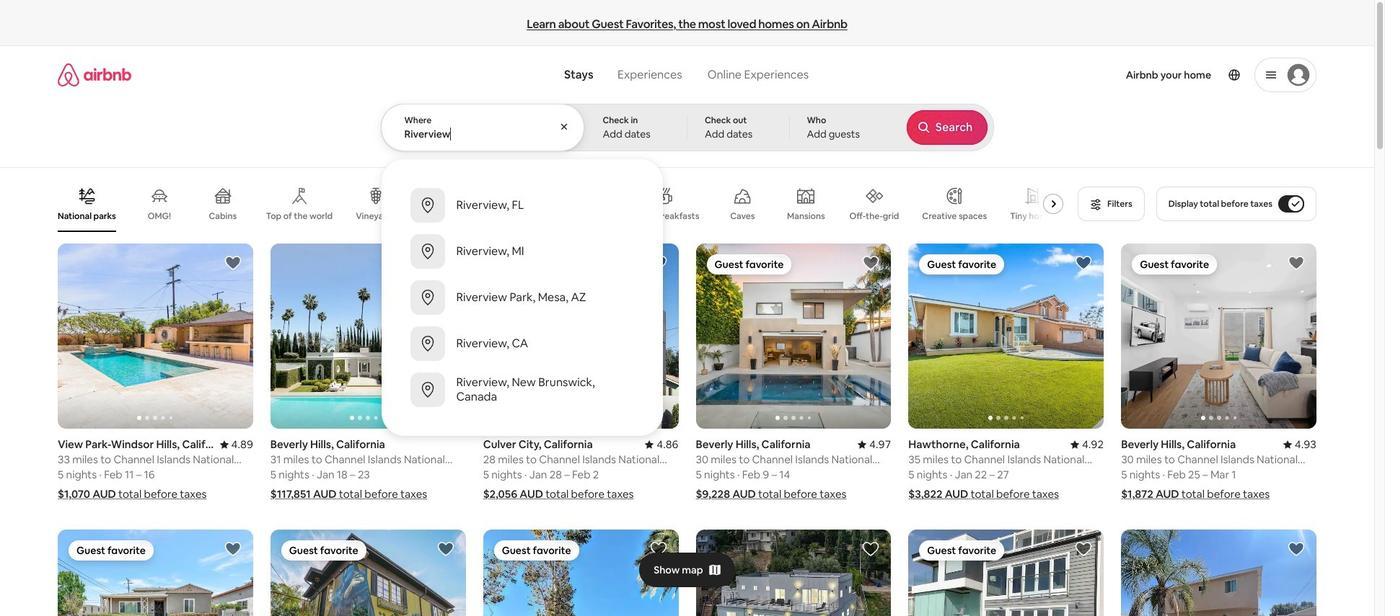 Task type: describe. For each thing, give the bounding box(es) containing it.
5 option from the top
[[381, 367, 663, 413]]

4.89 out of 5 average rating image
[[220, 438, 253, 452]]

add to wishlist: alhambra, california image
[[224, 541, 242, 559]]

add to wishlist: beverly hills, california image
[[862, 255, 880, 272]]

4 option from the top
[[381, 321, 663, 367]]

profile element
[[832, 46, 1317, 104]]

add to wishlist: huntington beach, california image
[[1075, 541, 1092, 559]]

add to wishlist: hawthorne, california image
[[1075, 255, 1092, 272]]

4.92 out of 5 average rating image
[[1071, 438, 1104, 452]]

add to wishlist: glendale, california image
[[437, 541, 454, 559]]

add to wishlist: culver city, california image
[[650, 255, 667, 272]]

add to wishlist: east los angeles, california image
[[862, 541, 880, 559]]

what can we help you find? tab list
[[553, 59, 695, 91]]



Task type: vqa. For each thing, say whether or not it's contained in the screenshot.
3rd option
yes



Task type: locate. For each thing, give the bounding box(es) containing it.
4.86 out of 5 average rating image
[[645, 438, 679, 452]]

3 option from the top
[[381, 275, 663, 321]]

2 add to wishlist: beverly hills, california image from the left
[[1288, 255, 1305, 272]]

group
[[58, 176, 1069, 232], [58, 244, 253, 429], [270, 244, 466, 429], [483, 244, 679, 429], [696, 244, 891, 429], [909, 244, 1299, 429], [1121, 244, 1317, 429], [58, 530, 253, 617], [270, 530, 466, 617], [483, 530, 679, 617], [696, 530, 891, 617], [909, 530, 1104, 617], [1121, 530, 1317, 617]]

add to wishlist: beverly hills, california image
[[437, 255, 454, 272], [1288, 255, 1305, 272]]

1 option from the top
[[381, 183, 663, 229]]

tab panel
[[381, 104, 994, 436]]

option
[[381, 183, 663, 229], [381, 229, 663, 275], [381, 275, 663, 321], [381, 321, 663, 367], [381, 367, 663, 413]]

add to wishlist: lynwood, california image
[[650, 541, 667, 559]]

add to wishlist: rosemead, california image
[[1288, 541, 1305, 559]]

1 add to wishlist: beverly hills, california image from the left
[[437, 255, 454, 272]]

4.97 out of 5 average rating image
[[858, 438, 891, 452]]

None search field
[[381, 46, 994, 436]]

0 horizontal spatial add to wishlist: beverly hills, california image
[[437, 255, 454, 272]]

4.93 out of 5 average rating image
[[1283, 438, 1317, 452]]

add to wishlist: view park-windsor hills, california image
[[224, 255, 242, 272]]

1 horizontal spatial add to wishlist: beverly hills, california image
[[1288, 255, 1305, 272]]

Search destinations search field
[[404, 128, 562, 141]]

2 option from the top
[[381, 229, 663, 275]]

search suggestions list box
[[381, 171, 663, 425]]



